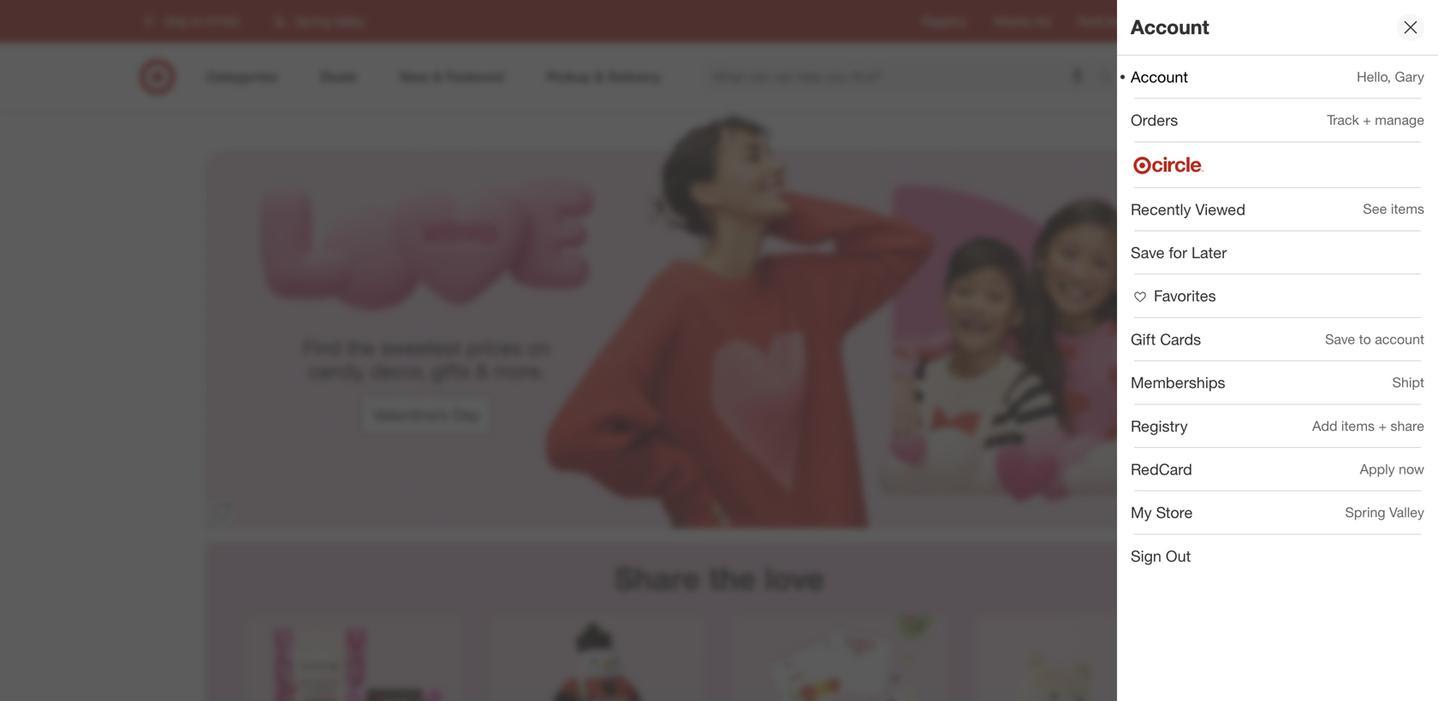 Task type: vqa. For each thing, say whether or not it's contained in the screenshot.


Task type: locate. For each thing, give the bounding box(es) containing it.
sweetest
[[381, 336, 461, 360]]

the inside find the sweetest prices on candy, decor, gifts & more.
[[347, 336, 375, 360]]

1 horizontal spatial the
[[709, 560, 756, 598]]

share
[[1391, 418, 1425, 435]]

the right find
[[347, 336, 375, 360]]

recently
[[1131, 200, 1191, 219]]

0 vertical spatial items
[[1391, 201, 1425, 218]]

+ left the share
[[1379, 418, 1387, 435]]

track
[[1327, 112, 1359, 129]]

1 vertical spatial the
[[709, 560, 756, 598]]

0 horizontal spatial redcard
[[1078, 14, 1126, 29]]

account
[[1375, 331, 1425, 348]]

later
[[1192, 244, 1227, 262]]

items right add in the right bottom of the page
[[1341, 418, 1375, 435]]

0 vertical spatial the
[[347, 336, 375, 360]]

redcard inside account dialog
[[1131, 461, 1192, 479]]

1 vertical spatial +
[[1379, 418, 1387, 435]]

sign out
[[1131, 547, 1191, 566]]

items for recently viewed
[[1391, 201, 1425, 218]]

save for later link
[[1117, 232, 1438, 274]]

the for find
[[347, 336, 375, 360]]

memberships
[[1131, 374, 1225, 392]]

hello,
[[1357, 68, 1391, 85]]

1 account from the top
[[1131, 15, 1209, 39]]

shipt
[[1393, 375, 1425, 391]]

0 vertical spatial account
[[1131, 15, 1209, 39]]

spring valley
[[1345, 505, 1425, 521]]

target circle link
[[1153, 13, 1220, 30]]

the
[[347, 336, 375, 360], [709, 560, 756, 598]]

0 vertical spatial registry
[[922, 14, 966, 29]]

save
[[1131, 244, 1165, 262], [1325, 331, 1355, 348]]

1 horizontal spatial redcard
[[1131, 461, 1192, 479]]

1 vertical spatial items
[[1341, 418, 1375, 435]]

account up account hello, gary element
[[1131, 15, 1209, 39]]

items for registry
[[1341, 418, 1375, 435]]

apply
[[1360, 461, 1395, 478]]

0 vertical spatial +
[[1363, 112, 1371, 129]]

registry left 'weekly' at the right
[[922, 14, 966, 29]]

target circle
[[1153, 14, 1220, 29]]

1 vertical spatial save
[[1325, 331, 1355, 348]]

out
[[1166, 547, 1191, 566]]

+ right track
[[1363, 112, 1371, 129]]

for
[[1169, 244, 1187, 262]]

viewed
[[1196, 200, 1246, 219]]

track + manage
[[1327, 112, 1425, 129]]

account up orders
[[1131, 68, 1188, 86]]

save left for
[[1131, 244, 1165, 262]]

account dialog
[[1117, 0, 1438, 702]]

cards
[[1160, 330, 1201, 349]]

candy,
[[308, 359, 365, 383]]

1 horizontal spatial items
[[1391, 201, 1425, 218]]

1 vertical spatial redcard
[[1131, 461, 1192, 479]]

0 vertical spatial save
[[1131, 244, 1165, 262]]

apply now
[[1360, 461, 1425, 478]]

redcard up my store
[[1131, 461, 1192, 479]]

share the love
[[614, 560, 824, 598]]

0 horizontal spatial save
[[1131, 244, 1165, 262]]

orders
[[1131, 111, 1178, 129]]

my
[[1131, 504, 1152, 522]]

registry down memberships
[[1131, 417, 1188, 436]]

manage
[[1375, 112, 1425, 129]]

0 horizontal spatial the
[[347, 336, 375, 360]]

gift
[[1131, 330, 1156, 349]]

registry
[[922, 14, 966, 29], [1131, 417, 1188, 436]]

on
[[527, 336, 550, 360]]

account
[[1131, 15, 1209, 39], [1131, 68, 1188, 86]]

1 horizontal spatial save
[[1325, 331, 1355, 348]]

1 vertical spatial account
[[1131, 68, 1188, 86]]

hi, link
[[1143, 58, 1250, 96]]

view favorites element
[[1131, 287, 1216, 305]]

save for save to account
[[1325, 331, 1355, 348]]

1 horizontal spatial registry
[[1131, 417, 1188, 436]]

save to account
[[1325, 331, 1425, 348]]

redcard
[[1078, 14, 1126, 29], [1131, 461, 1192, 479]]

weekly ad
[[994, 14, 1050, 29]]

+
[[1363, 112, 1371, 129], [1379, 418, 1387, 435]]

redcard up search
[[1078, 14, 1126, 29]]

the left love
[[709, 560, 756, 598]]

redcard link
[[1078, 13, 1126, 30]]

weekly
[[994, 14, 1032, 29]]

1 horizontal spatial +
[[1379, 418, 1387, 435]]

valentine's day
[[373, 405, 480, 425]]

items
[[1391, 201, 1425, 218], [1341, 418, 1375, 435]]

gift cards
[[1131, 330, 1201, 349]]

items right see
[[1391, 201, 1425, 218]]

prices
[[467, 336, 522, 360]]

0 horizontal spatial items
[[1341, 418, 1375, 435]]

1 vertical spatial registry
[[1131, 417, 1188, 436]]

save left to
[[1325, 331, 1355, 348]]



Task type: describe. For each thing, give the bounding box(es) containing it.
0 horizontal spatial +
[[1363, 112, 1371, 129]]

hello, gary
[[1357, 68, 1425, 85]]

circle
[[1189, 14, 1220, 29]]

valentine's
[[373, 405, 448, 425]]

see items
[[1363, 201, 1425, 218]]

sign
[[1131, 547, 1162, 566]]

now
[[1399, 461, 1425, 478]]

store
[[1156, 504, 1193, 522]]

favorites
[[1154, 287, 1216, 305]]

ad
[[1035, 14, 1050, 29]]

search button
[[1090, 58, 1131, 99]]

recently viewed
[[1131, 200, 1246, 219]]

What can we help you find? suggestions appear below search field
[[703, 58, 1102, 96]]

find
[[303, 336, 341, 360]]

love
[[765, 560, 824, 598]]

0 vertical spatial redcard
[[1078, 14, 1126, 29]]

save for later
[[1131, 244, 1227, 262]]

add items + share
[[1312, 418, 1425, 435]]

&
[[476, 359, 488, 383]]

to
[[1359, 331, 1371, 348]]

hi,
[[1183, 69, 1201, 84]]

day
[[452, 405, 480, 425]]

save for save for later
[[1131, 244, 1165, 262]]

valentine's day link
[[361, 397, 491, 434]]

find the sweetest prices on candy, decor, gifts & more.
[[303, 336, 550, 383]]

add
[[1312, 418, 1338, 435]]

sign out link
[[1117, 535, 1438, 578]]

the for share
[[709, 560, 756, 598]]

see
[[1363, 201, 1387, 218]]

registry inside account dialog
[[1131, 417, 1188, 436]]

spring
[[1345, 505, 1386, 521]]

gifts
[[431, 359, 470, 383]]

2 account from the top
[[1131, 68, 1188, 86]]

more.
[[494, 359, 545, 383]]

target
[[1153, 14, 1186, 29]]

decor,
[[371, 359, 426, 383]]

registry link
[[922, 13, 966, 30]]

valley
[[1389, 505, 1425, 521]]

search
[[1090, 70, 1131, 87]]

gary
[[1395, 68, 1425, 85]]

account hello, gary element
[[1131, 68, 1188, 86]]

share
[[614, 560, 700, 598]]

0 horizontal spatial registry
[[922, 14, 966, 29]]

my store
[[1131, 504, 1193, 522]]

weekly ad link
[[994, 13, 1050, 30]]

favorites link
[[1117, 275, 1438, 318]]



